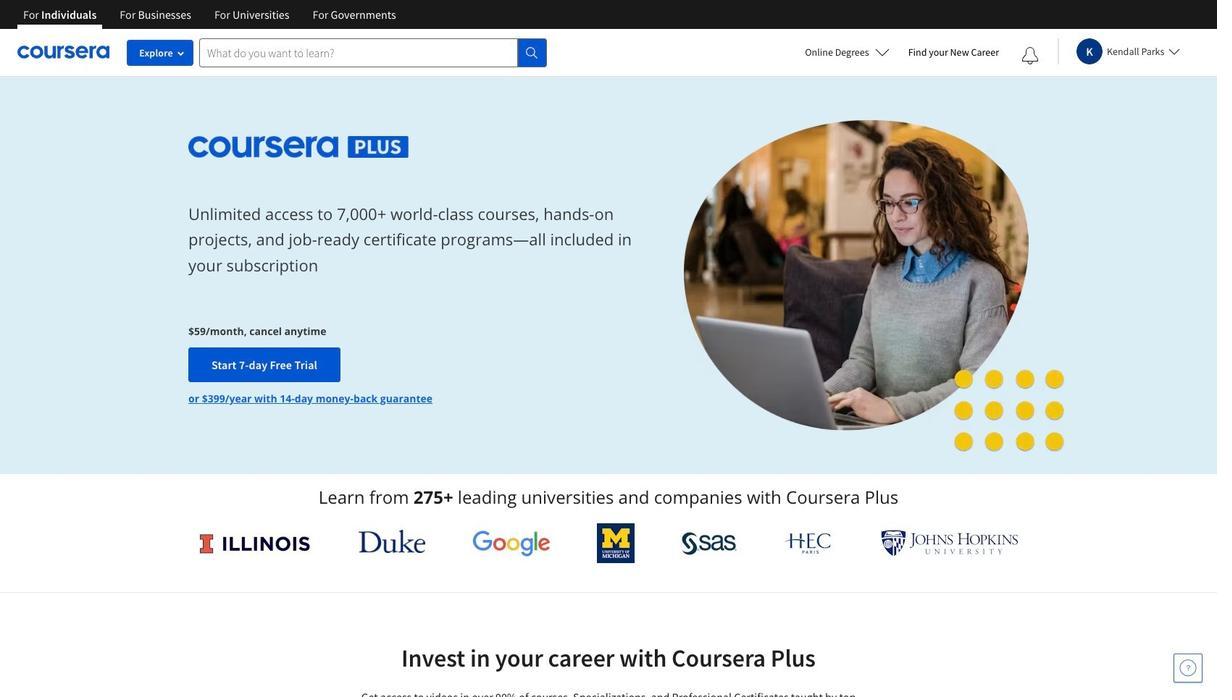 Task type: locate. For each thing, give the bounding box(es) containing it.
coursera plus image
[[188, 136, 409, 158]]

johns hopkins university image
[[881, 530, 1019, 557]]

university of illinois at urbana-champaign image
[[198, 532, 312, 555]]

banner navigation
[[12, 0, 408, 29]]

None search field
[[199, 38, 547, 67]]

coursera image
[[17, 41, 109, 64]]

What do you want to learn? text field
[[199, 38, 518, 67]]



Task type: vqa. For each thing, say whether or not it's contained in the screenshot.
4
no



Task type: describe. For each thing, give the bounding box(es) containing it.
google image
[[472, 530, 550, 557]]

sas image
[[682, 532, 737, 555]]

hec paris image
[[783, 529, 834, 559]]

university of michigan image
[[597, 524, 635, 564]]

help center image
[[1179, 660, 1197, 677]]

duke university image
[[358, 530, 425, 553]]



